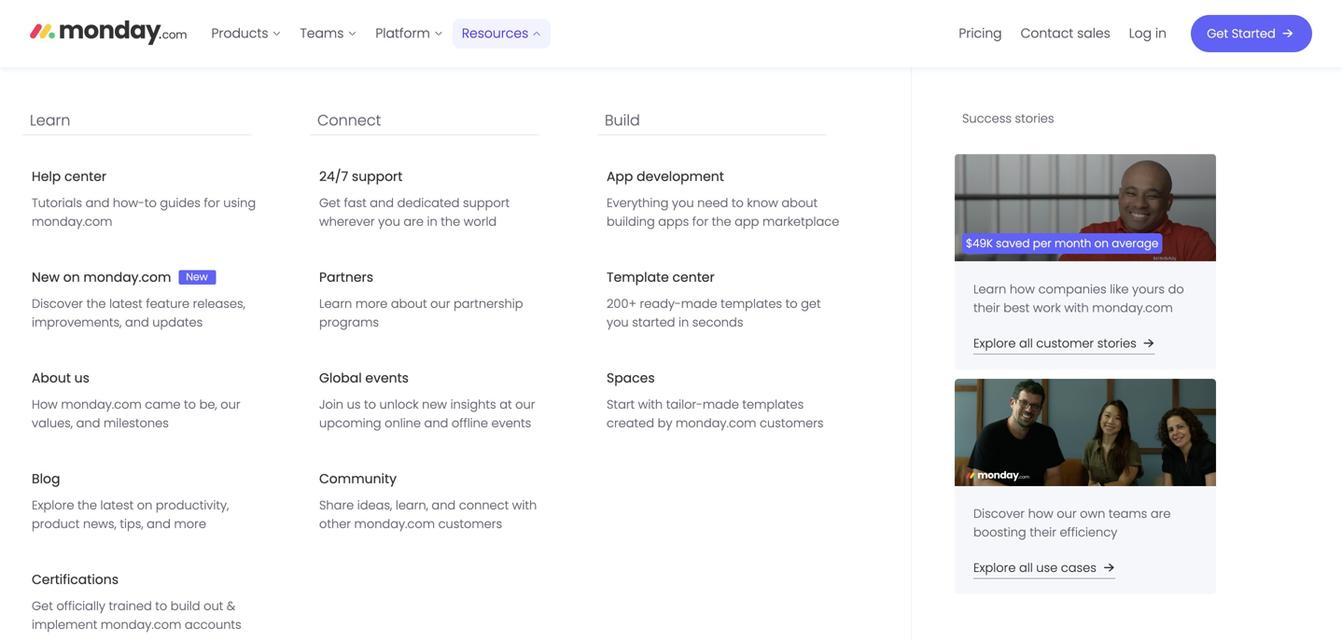 Task type: locate. For each thing, give the bounding box(es) containing it.
teams link
[[291, 19, 366, 49]]

spaces
[[607, 369, 655, 387]]

with up by
[[638, 396, 663, 413]]

sales down crm
[[669, 399, 700, 415]]

and inside 24/7 support get fast and dedicated support wherever you are in the world
[[370, 194, 394, 211]]

to inside about us how monday.com came to be, our values, and milestones
[[184, 396, 196, 413]]

1 horizontal spatial center
[[672, 268, 715, 286]]

how inside "discover how our own teams are boosting their efficiency"
[[1028, 506, 1053, 522]]

wm color image
[[316, 374, 358, 416]]

2 none checkbox from the left
[[272, 452, 387, 566]]

guides
[[160, 194, 201, 211]]

discover inside "discover how our own teams are boosting their efficiency"
[[973, 506, 1025, 522]]

product left news,
[[32, 516, 80, 532]]

discover inside 'discover the latest feature releases, improvements, and updates'
[[32, 295, 83, 312]]

made inside "template center 200+ ready-made templates to get you started in seconds"
[[681, 295, 717, 312]]

0 horizontal spatial none checkbox
[[141, 452, 257, 566]]

None checkbox
[[141, 452, 257, 566], [272, 452, 387, 566]]

0 vertical spatial product
[[889, 399, 937, 415]]

use
[[1036, 560, 1058, 577]]

in inside 24/7 support get fast and dedicated support wherever you are in the world
[[427, 213, 437, 230]]

new for new on monday.com
[[32, 268, 60, 286]]

their up explore all use cases link
[[1030, 524, 1056, 541]]

accounts
[[185, 616, 241, 633]]

resources
[[462, 24, 528, 42]]

learn
[[30, 110, 70, 131], [973, 281, 1006, 298], [319, 295, 352, 312]]

of up ready- at top
[[654, 211, 712, 295]]

the down dedicated
[[441, 213, 460, 230]]

in inside "template center 200+ ready-made templates to get you started in seconds"
[[678, 314, 689, 331]]

best
[[1003, 299, 1030, 316]]

1 vertical spatial on
[[63, 268, 80, 286]]

customers inside community share ideas, learn, and connect with other monday.com customers
[[438, 516, 502, 532]]

monday.com down yours
[[1092, 299, 1173, 316]]

2 horizontal spatial learn
[[973, 281, 1006, 298]]

0 horizontal spatial with
[[512, 497, 537, 514]]

0 vertical spatial like
[[1110, 281, 1129, 298]]

for left using
[[204, 194, 220, 211]]

saved
[[996, 236, 1030, 251]]

1 horizontal spatial about
[[781, 194, 818, 211]]

0 vertical spatial explore
[[973, 335, 1016, 352]]

customer
[[1036, 335, 1094, 352]]

1 vertical spatial are
[[1151, 506, 1171, 522]]

get left started
[[1207, 25, 1228, 42]]

latest up tips,
[[100, 497, 134, 514]]

on right month
[[1094, 236, 1109, 251]]

0 horizontal spatial center
[[64, 167, 107, 186]]

with inside community share ideas, learn, and connect with other monday.com customers
[[512, 497, 537, 514]]

the inside 'discover the latest feature releases, improvements, and updates'
[[86, 295, 106, 312]]

events
[[365, 369, 409, 387], [491, 415, 531, 432]]

more up "programs"
[[355, 295, 388, 312]]

1 horizontal spatial their
[[1030, 524, 1056, 541]]

success stories
[[962, 110, 1054, 127]]

explore down boosting at the right of the page
[[973, 560, 1016, 577]]

0 horizontal spatial work
[[477, 399, 506, 415]]

1 horizontal spatial of
[[654, 211, 712, 295]]

build
[[171, 598, 200, 614]]

0 vertical spatial sales
[[1077, 24, 1110, 42]]

to inside global events join us to unlock new insights at our upcoming online and offline events
[[364, 396, 376, 413]]

online
[[385, 415, 421, 432]]

1 horizontal spatial none checkbox
[[272, 452, 387, 566]]

monday.com down trained
[[101, 616, 181, 633]]

0 vertical spatial discover
[[32, 295, 83, 312]]

for inside app development everything you need to know about building apps for the app marketplace
[[692, 213, 708, 230]]

0 vertical spatial customers
[[760, 415, 824, 432]]

0 horizontal spatial about
[[391, 295, 427, 312]]

1 horizontal spatial new
[[186, 270, 208, 284]]

0 horizontal spatial for
[[204, 194, 220, 211]]

with down companies
[[1064, 299, 1089, 316]]

our inside 'partners learn more about our partnership programs'
[[430, 295, 450, 312]]

out
[[204, 598, 223, 614]]

1 vertical spatial with
[[638, 396, 663, 413]]

0 horizontal spatial get
[[32, 598, 53, 614]]

and down feature
[[125, 314, 149, 331]]

customers left manage
[[760, 415, 824, 432]]

and inside community share ideas, learn, and connect with other monday.com customers
[[432, 497, 456, 514]]

new up improvements,
[[32, 268, 60, 286]]

discover up improvements,
[[32, 295, 83, 312]]

learn up "programs"
[[319, 295, 352, 312]]

customers
[[760, 415, 824, 432], [438, 516, 502, 532]]

center up tutorials
[[64, 167, 107, 186]]

1 horizontal spatial product
[[889, 399, 937, 415]]

monday.com logo image
[[30, 12, 187, 51]]

learn for learn
[[30, 110, 70, 131]]

work right best
[[1033, 299, 1061, 316]]

about
[[781, 194, 818, 211], [391, 295, 427, 312]]

stories right 'customer'
[[1097, 335, 1136, 352]]

explore for their
[[973, 335, 1016, 352]]

new inside global events join us to unlock new insights at our upcoming online and offline events
[[422, 396, 447, 413]]

templates down manage?
[[742, 396, 804, 413]]

our right be,
[[220, 396, 240, 413]]

our left partnership
[[430, 295, 450, 312]]

partners learn more about our partnership programs
[[319, 268, 523, 331]]

learn up best
[[973, 281, 1006, 298]]

their left best
[[973, 299, 1000, 316]]

product inside button
[[889, 399, 937, 415]]

about up marketplace
[[781, 194, 818, 211]]

list
[[0, 0, 1342, 641], [949, 0, 1176, 67]]

0 horizontal spatial events
[[365, 369, 409, 387]]

200+
[[607, 295, 636, 312]]

0 vertical spatial about
[[781, 194, 818, 211]]

and right learn,
[[432, 497, 456, 514]]

0 horizontal spatial new
[[32, 268, 60, 286]]

list containing pricing
[[949, 0, 1176, 67]]

and right values,
[[76, 415, 100, 432]]

resources link
[[452, 19, 551, 49]]

1 vertical spatial customers
[[438, 516, 502, 532]]

0 horizontal spatial of
[[462, 399, 474, 415]]

on inside blog explore the latest on productivity, product news, tips, and more
[[137, 497, 152, 514]]

you
[[672, 194, 694, 211], [378, 213, 400, 230], [631, 311, 669, 339], [607, 314, 629, 331]]

and inside blog explore the latest on productivity, product news, tips, and more
[[147, 516, 171, 532]]

monday.com down tailor-
[[676, 415, 756, 432]]

success
[[962, 110, 1012, 127]]

1 horizontal spatial in
[[678, 314, 689, 331]]

0 horizontal spatial in
[[427, 213, 437, 230]]

the
[[441, 213, 460, 230], [712, 213, 731, 230], [86, 295, 106, 312], [77, 497, 97, 514]]

and
[[85, 194, 110, 211], [370, 194, 394, 211], [125, 314, 149, 331], [76, 415, 100, 432], [424, 415, 448, 432], [432, 497, 456, 514], [147, 516, 171, 532]]

more inside 'partners learn more about our partnership programs'
[[355, 295, 388, 312]]

more down productivity,
[[174, 516, 206, 532]]

of inside work management run all aspects of work
[[462, 399, 474, 415]]

0 vertical spatial us
[[74, 369, 90, 387]]

events down at
[[491, 415, 531, 432]]

our inside "discover how our own teams are boosting their efficiency"
[[1057, 506, 1077, 522]]

monday.com inside community share ideas, learn, and connect with other monday.com customers
[[354, 516, 435, 532]]

in for template center
[[678, 314, 689, 331]]

work inside work management run all aspects of work
[[477, 399, 506, 415]]

like inside learn how companies like yours do their best work with monday.com
[[1110, 281, 1129, 298]]

0 vertical spatial templates
[[721, 295, 782, 312]]

start
[[607, 396, 635, 413]]

0 vertical spatial how
[[1010, 281, 1035, 298]]

none checkbox creative design
[[141, 452, 257, 566]]

0 vertical spatial work
[[1033, 299, 1061, 316]]

customers down connect
[[438, 516, 502, 532]]

us inside about us how monday.com came to be, our values, and milestones
[[74, 369, 90, 387]]

how inside learn how companies like yours do their best work with monday.com
[[1010, 281, 1035, 298]]

0 horizontal spatial on
[[63, 268, 80, 286]]

1 vertical spatial stories
[[1097, 335, 1136, 352]]

products
[[211, 24, 268, 42]]

us
[[74, 369, 90, 387], [347, 396, 361, 413]]

1 vertical spatial made
[[703, 396, 739, 413]]

now
[[961, 79, 994, 100]]

1 vertical spatial product
[[32, 516, 80, 532]]

0 horizontal spatial sales
[[669, 399, 700, 415]]

the inside 24/7 support get fast and dedicated support wherever you are in the world
[[441, 213, 460, 230]]

customers for spaces
[[760, 415, 824, 432]]

us right about
[[74, 369, 90, 387]]

1 vertical spatial us
[[347, 396, 361, 413]]

explore for boosting
[[973, 560, 1016, 577]]

discover up boosting at the right of the page
[[973, 506, 1025, 522]]

for left a
[[846, 144, 929, 227]]

1 vertical spatial events
[[491, 415, 531, 432]]

0 horizontal spatial learn
[[30, 110, 70, 131]]

work
[[1033, 299, 1061, 316], [477, 399, 506, 415]]

in right log
[[1155, 24, 1167, 42]]

and right online
[[424, 415, 448, 432]]

0 horizontal spatial are
[[404, 213, 424, 230]]

help
[[32, 167, 61, 186]]

get left fast on the top of page
[[319, 194, 341, 211]]

and inside global events join us to unlock new insights at our upcoming online and offline events
[[424, 415, 448, 432]]

and left how-
[[85, 194, 110, 211]]

with right connect
[[512, 497, 537, 514]]

in down dedicated
[[427, 213, 437, 230]]

0 horizontal spatial their
[[973, 299, 1000, 316]]

monday.com down tutorials
[[32, 213, 112, 230]]

contact sales
[[1021, 24, 1110, 42]]

about left partnership
[[391, 295, 427, 312]]

1 vertical spatial of
[[462, 399, 474, 415]]

seconds
[[692, 314, 743, 331]]

center up ready- at top
[[672, 268, 715, 286]]

in down ready- at top
[[678, 314, 689, 331]]

cases
[[1061, 560, 1096, 577]]

about
[[32, 369, 71, 387]]

1 vertical spatial like
[[674, 311, 706, 339]]

1 none checkbox from the left
[[141, 452, 257, 566]]

monday.com inside certifications get officially trained to build out & implement monday.com accounts
[[101, 616, 181, 633]]

a platform built for a
[[358, 144, 984, 227]]

get up implement
[[32, 598, 53, 614]]

project management image
[[441, 479, 479, 517]]

explore all customer stories
[[973, 335, 1136, 352]]

are right teams
[[1151, 506, 1171, 522]]

center inside help center tutorials and how-to guides for using monday.com
[[64, 167, 107, 186]]

our inside about us how monday.com came to be, our values, and milestones
[[220, 396, 240, 413]]

per
[[1033, 236, 1051, 251]]

development
[[637, 167, 724, 186]]

1 vertical spatial center
[[672, 268, 715, 286]]

1 vertical spatial more
[[174, 516, 206, 532]]

with
[[1064, 299, 1089, 316], [638, 396, 663, 413], [512, 497, 537, 514]]

product right manage
[[889, 399, 937, 415]]

about inside 'partners learn more about our partnership programs'
[[391, 295, 427, 312]]

the down need
[[712, 213, 731, 230]]

events up "unlock" in the left of the page
[[365, 369, 409, 387]]

learn up help
[[30, 110, 70, 131]]

get inside button
[[1207, 25, 1228, 42]]

1 horizontal spatial discover
[[973, 506, 1025, 522]]

our right at
[[515, 396, 535, 413]]

0 vertical spatial made
[[681, 295, 717, 312]]

how
[[1010, 281, 1035, 298], [1028, 506, 1053, 522]]

1 horizontal spatial with
[[638, 396, 663, 413]]

None checkbox
[[402, 452, 518, 566], [533, 452, 649, 566], [664, 452, 779, 566], [794, 452, 910, 566], [925, 452, 1041, 566], [1056, 452, 1171, 566], [533, 452, 649, 566], [664, 452, 779, 566], [794, 452, 910, 566]]

about inside app development everything you need to know about building apps for the app marketplace
[[781, 194, 818, 211]]

main submenu element
[[0, 67, 1342, 641]]

>
[[997, 79, 1005, 100]]

1 horizontal spatial on
[[137, 497, 152, 514]]

unlock
[[379, 396, 419, 413]]

to inside certifications get officially trained to build out & implement monday.com accounts
[[155, 598, 167, 614]]

ideas,
[[357, 497, 392, 514]]

1 horizontal spatial for
[[692, 213, 708, 230]]

support
[[352, 167, 403, 186], [463, 194, 510, 211]]

the down new on monday.com
[[86, 295, 106, 312]]

all inside work management run all aspects of work
[[393, 399, 407, 415]]

1 vertical spatial all
[[393, 399, 407, 415]]

the inside blog explore the latest on productivity, product news, tips, and more
[[77, 497, 97, 514]]

0 horizontal spatial stories
[[1015, 110, 1054, 127]]

all left use
[[1019, 560, 1033, 577]]

made for spaces
[[703, 396, 739, 413]]

started
[[1232, 25, 1276, 42]]

for
[[846, 144, 929, 227], [204, 194, 220, 211], [692, 213, 708, 230]]

like for yours
[[1110, 281, 1129, 298]]

our inside global events join us to unlock new insights at our upcoming online and offline events
[[515, 396, 535, 413]]

for inside help center tutorials and how-to guides for using monday.com
[[204, 194, 220, 211]]

new up partnership
[[371, 211, 498, 295]]

0 vertical spatial on
[[1094, 236, 1109, 251]]

0 vertical spatial with
[[1064, 299, 1089, 316]]

building
[[607, 213, 655, 230]]

2 horizontal spatial with
[[1064, 299, 1089, 316]]

center inside "template center 200+ ready-made templates to get you started in seconds"
[[672, 268, 715, 286]]

all down best
[[1019, 335, 1033, 352]]

and inside help center tutorials and how-to guides for using monday.com
[[85, 194, 110, 211]]

certifications
[[32, 571, 119, 589]]

0 horizontal spatial more
[[174, 516, 206, 532]]

you inside "template center 200+ ready-made templates to get you started in seconds"
[[607, 314, 629, 331]]

officially
[[56, 598, 105, 614]]

1 vertical spatial in
[[427, 213, 437, 230]]

monday.com up milestones on the left of page
[[61, 396, 142, 413]]

2 list from the left
[[949, 0, 1176, 67]]

on up improvements,
[[63, 268, 80, 286]]

1 vertical spatial explore
[[32, 497, 74, 514]]

templates inside the "spaces start with tailor-made templates created by monday.com customers"
[[742, 396, 804, 413]]

releases,
[[193, 295, 245, 312]]

stories right 'success'
[[1015, 110, 1054, 127]]

how-
[[113, 194, 145, 211]]

1 horizontal spatial more
[[355, 295, 388, 312]]

2 vertical spatial in
[[678, 314, 689, 331]]

us up "upcoming"
[[347, 396, 361, 413]]

product
[[889, 399, 937, 415], [32, 516, 80, 532]]

1 vertical spatial support
[[463, 194, 510, 211]]

support up fast on the top of page
[[352, 167, 403, 186]]

monday.com
[[32, 213, 112, 230], [83, 268, 171, 286], [1092, 299, 1173, 316], [61, 396, 142, 413], [676, 415, 756, 432], [354, 516, 435, 532], [101, 616, 181, 633]]

new right "unlock" in the left of the page
[[422, 396, 447, 413]]

1 vertical spatial sales
[[669, 399, 700, 415]]

explore down best
[[973, 335, 1016, 352]]

0 horizontal spatial customers
[[438, 516, 502, 532]]

are down dedicated
[[404, 213, 424, 230]]

1 vertical spatial about
[[391, 295, 427, 312]]

0 vertical spatial more
[[355, 295, 388, 312]]

1 vertical spatial their
[[1030, 524, 1056, 541]]

like for to
[[674, 311, 706, 339]]

templates inside "template center 200+ ready-made templates to get you started in seconds"
[[721, 295, 782, 312]]

work down management
[[477, 399, 506, 415]]

2 horizontal spatial on
[[1094, 236, 1109, 251]]

sales right contact
[[1077, 24, 1110, 42]]

news,
[[83, 516, 116, 532]]

0 vertical spatial center
[[64, 167, 107, 186]]

get started button
[[1191, 15, 1312, 52]]

1 horizontal spatial events
[[491, 415, 531, 432]]

customers inside the "spaces start with tailor-made templates created by monday.com customers"
[[760, 415, 824, 432]]

more
[[355, 295, 388, 312], [174, 516, 206, 532]]

with inside the "spaces start with tailor-made templates created by monday.com customers"
[[638, 396, 663, 413]]

new for new
[[186, 270, 208, 284]]

1 horizontal spatial get
[[319, 194, 341, 211]]

tutorials
[[32, 194, 82, 211]]

1 horizontal spatial like
[[1110, 281, 1129, 298]]

blog explore the latest on productivity, product news, tips, and more
[[32, 470, 229, 532]]

0 vertical spatial latest
[[109, 295, 143, 312]]

all right the run
[[393, 399, 407, 415]]

marketing image
[[311, 479, 348, 517]]

1 horizontal spatial stories
[[1097, 335, 1136, 352]]

all
[[1019, 335, 1033, 352], [393, 399, 407, 415], [1019, 560, 1033, 577]]

of down management
[[462, 399, 474, 415]]

and right fast on the top of page
[[370, 194, 394, 211]]

efficiency
[[1060, 524, 1117, 541]]

monday.com inside the "spaces start with tailor-made templates created by monday.com customers"
[[676, 415, 756, 432]]

crm
[[645, 376, 679, 397]]

how up best
[[1010, 281, 1035, 298]]

and right tips,
[[147, 516, 171, 532]]

using
[[223, 194, 256, 211]]

0 horizontal spatial discover
[[32, 295, 83, 312]]

our left own
[[1057, 506, 1077, 522]]

center for help center
[[64, 167, 107, 186]]

2 vertical spatial all
[[1019, 560, 1033, 577]]

1 vertical spatial new
[[422, 396, 447, 413]]

efficency image
[[955, 379, 1216, 486]]

1 horizontal spatial learn
[[319, 295, 352, 312]]

1 vertical spatial work
[[477, 399, 506, 415]]

1 list from the left
[[0, 0, 1342, 641]]

and inside 'discover the latest feature releases, improvements, and updates'
[[125, 314, 149, 331]]

learn inside learn how companies like yours do their best work with monday.com
[[973, 281, 1006, 298]]

new up releases,
[[186, 270, 208, 284]]

working
[[727, 211, 971, 295]]

of
[[654, 211, 712, 295], [462, 399, 474, 415]]

how left own
[[1028, 506, 1053, 522]]

1 horizontal spatial us
[[347, 396, 361, 413]]

0 horizontal spatial us
[[74, 369, 90, 387]]

support up world
[[463, 194, 510, 211]]

latest inside blog explore the latest on productivity, product news, tips, and more
[[100, 497, 134, 514]]

0 vertical spatial of
[[654, 211, 712, 295]]

way
[[512, 211, 639, 295]]

0 vertical spatial all
[[1019, 335, 1033, 352]]

for down need
[[692, 213, 708, 230]]

2 horizontal spatial for
[[846, 144, 929, 227]]

the up news,
[[77, 497, 97, 514]]

2 vertical spatial get
[[32, 598, 53, 614]]

0 horizontal spatial product
[[32, 516, 80, 532]]

do
[[1168, 281, 1184, 298]]

their
[[973, 299, 1000, 316], [1030, 524, 1056, 541]]

templates up the 'seconds'
[[721, 295, 782, 312]]

1 horizontal spatial work
[[1033, 299, 1061, 316]]

center
[[64, 167, 107, 186], [672, 268, 715, 286]]

1 vertical spatial get
[[319, 194, 341, 211]]

new
[[371, 211, 498, 295], [422, 396, 447, 413]]

learn inside 'partners learn more about our partnership programs'
[[319, 295, 352, 312]]

none checkbox marketing
[[272, 452, 387, 566]]

need
[[697, 194, 728, 211]]

app
[[735, 213, 759, 230]]

on up tips,
[[137, 497, 152, 514]]

creative design image
[[180, 479, 218, 517]]

know
[[747, 194, 778, 211]]

build
[[605, 110, 640, 131]]

group
[[133, 445, 1179, 574]]

made inside the "spaces start with tailor-made templates created by monday.com customers"
[[703, 396, 739, 413]]

1 horizontal spatial are
[[1151, 506, 1171, 522]]

2 vertical spatial with
[[512, 497, 537, 514]]

2 horizontal spatial get
[[1207, 25, 1228, 42]]

0 horizontal spatial like
[[674, 311, 706, 339]]

explore down blog
[[32, 497, 74, 514]]

product inside blog explore the latest on productivity, product news, tips, and more
[[32, 516, 80, 532]]

monday.com down learn,
[[354, 516, 435, 532]]

latest down new on monday.com
[[109, 295, 143, 312]]



Task type: describe. For each thing, give the bounding box(es) containing it.
discover how our own teams are boosting their efficiency
[[973, 506, 1171, 541]]

implement
[[32, 616, 97, 633]]

global
[[319, 369, 362, 387]]

how for their
[[1028, 506, 1053, 522]]

products link
[[202, 19, 291, 49]]

teams
[[1109, 506, 1147, 522]]

explore inside blog explore the latest on productivity, product news, tips, and more
[[32, 497, 74, 514]]

improvements,
[[32, 314, 122, 331]]

list containing learn
[[0, 0, 1342, 641]]

register now > link
[[895, 79, 1005, 100]]

main element
[[0, 0, 1342, 641]]

platform link
[[366, 19, 452, 49]]

explore all use cases
[[973, 560, 1096, 577]]

work
[[367, 376, 407, 397]]

more inside blog explore the latest on productivity, product news, tips, and more
[[174, 516, 206, 532]]

list inside main "element"
[[949, 0, 1176, 67]]

yours
[[1132, 281, 1165, 298]]

with inside learn how companies like yours do their best work with monday.com
[[1064, 299, 1089, 316]]

the inside app development everything you need to know about building apps for the app marketplace
[[712, 213, 731, 230]]

own
[[1080, 506, 1105, 522]]

get
[[801, 295, 821, 312]]

everything
[[607, 194, 669, 211]]

their inside learn how companies like yours do their best work with monday.com
[[973, 299, 1000, 316]]

made for template center
[[681, 295, 717, 312]]

sales inside button
[[1077, 24, 1110, 42]]

spaces start with tailor-made templates created by monday.com customers
[[607, 369, 824, 432]]

started
[[632, 314, 675, 331]]

dev dark image
[[784, 374, 826, 416]]

none checkbox more
[[1056, 452, 1171, 566]]

world
[[464, 213, 497, 230]]

get started
[[1207, 25, 1276, 42]]

month
[[1055, 236, 1091, 251]]

contact sales button
[[1011, 19, 1120, 49]]

values,
[[32, 415, 73, 432]]

other
[[319, 516, 351, 532]]

none checkbox project management
[[402, 452, 518, 566]]

24/7
[[319, 167, 348, 186]]

tips,
[[120, 516, 143, 532]]

monday.com inside help center tutorials and how-to guides for using monday.com
[[32, 213, 112, 230]]

24/7 support get fast and dedicated support wherever you are in the world
[[319, 167, 510, 230]]

work inside learn how companies like yours do their best work with monday.com
[[1033, 299, 1061, 316]]

sales crm streamline sales processes
[[600, 376, 766, 415]]

0 vertical spatial new
[[371, 211, 498, 295]]

platform
[[376, 24, 430, 42]]

what
[[505, 311, 559, 339]]

ready-
[[640, 295, 681, 312]]

and inside about us how monday.com came to be, our values, and milestones
[[76, 415, 100, 432]]

upcoming
[[319, 415, 381, 432]]

run
[[367, 399, 390, 415]]

us inside global events join us to unlock new insights at our upcoming online and offline events
[[347, 396, 361, 413]]

monday.com inside about us how monday.com came to be, our values, and milestones
[[61, 396, 142, 413]]

get inside certifications get officially trained to build out & implement monday.com accounts
[[32, 598, 53, 614]]

manage product lifecycles
[[836, 399, 997, 415]]

discover for discover the latest feature releases, improvements, and updates
[[32, 295, 83, 312]]

1 horizontal spatial support
[[463, 194, 510, 211]]

customers for community
[[438, 516, 502, 532]]

connect
[[317, 110, 381, 131]]

discover for discover how our own teams are boosting their efficiency
[[973, 506, 1025, 522]]

about us how monday.com came to be, our values, and milestones
[[32, 369, 240, 432]]

it image
[[964, 479, 1002, 517]]

resources list item
[[452, 0, 551, 67]]

boosting
[[973, 524, 1026, 541]]

0 vertical spatial stories
[[1015, 110, 1054, 127]]

sales inside sales crm streamline sales processes
[[669, 399, 700, 415]]

center for template center
[[672, 268, 715, 286]]

&
[[227, 598, 235, 614]]

all for learn
[[1019, 335, 1033, 352]]

management
[[410, 376, 514, 397]]

global events join us to unlock new insights at our upcoming online and offline events
[[319, 369, 535, 432]]

milestones
[[104, 415, 169, 432]]

are inside "discover how our own teams are boosting their efficiency"
[[1151, 506, 1171, 522]]

monday.com inside learn how companies like yours do their best work with monday.com
[[1092, 299, 1173, 316]]

learn how companies like yours do their best work with monday.com
[[973, 281, 1184, 316]]

new on monday.com
[[32, 268, 171, 286]]

learn,
[[396, 497, 428, 514]]

a
[[943, 144, 984, 227]]

nissan image
[[955, 154, 1216, 261]]

blog
[[32, 470, 60, 488]]

register
[[895, 79, 958, 100]]

how for best
[[1010, 281, 1035, 298]]

more image
[[1094, 479, 1132, 517]]

0 vertical spatial events
[[365, 369, 409, 387]]

built
[[696, 144, 832, 227]]

fast
[[344, 194, 366, 211]]

manage?
[[738, 311, 837, 339]]

template center 200+ ready-made templates to get you started in seconds
[[607, 268, 821, 331]]

to inside help center tutorials and how-to guides for using monday.com
[[145, 194, 157, 211]]

2 horizontal spatial in
[[1155, 24, 1167, 42]]

templates for spaces
[[742, 396, 804, 413]]

monday.com up 'discover the latest feature releases, improvements, and updates' in the left of the page
[[83, 268, 171, 286]]

average
[[1112, 236, 1159, 251]]

partners
[[319, 268, 373, 286]]

on for blog
[[137, 497, 152, 514]]

get inside 24/7 support get fast and dedicated support wherever you are in the world
[[319, 194, 341, 211]]

platform
[[415, 144, 681, 227]]

wherever
[[319, 213, 375, 230]]

certifications get officially trained to build out & implement monday.com accounts
[[32, 571, 241, 633]]

new way of working
[[371, 211, 971, 295]]

0 horizontal spatial support
[[352, 167, 403, 186]]

created
[[607, 415, 654, 432]]

help center tutorials and how-to guides for using monday.com
[[32, 167, 256, 230]]

are inside 24/7 support get fast and dedicated support wherever you are in the world
[[404, 213, 424, 230]]

productivity,
[[156, 497, 229, 514]]

in for 24/7 support
[[427, 213, 437, 230]]

to inside "template center 200+ ready-made templates to get you started in seconds"
[[785, 295, 798, 312]]

latest inside 'discover the latest feature releases, improvements, and updates'
[[109, 295, 143, 312]]

their inside "discover how our own teams are boosting their efficiency"
[[1030, 524, 1056, 541]]

all for discover
[[1019, 560, 1033, 577]]

dedicated
[[397, 194, 460, 211]]

manage
[[836, 399, 886, 415]]

explore all customer stories link
[[973, 332, 1159, 354]]

you inside 24/7 support get fast and dedicated support wherever you are in the world
[[378, 213, 400, 230]]

you inside app development everything you need to know about building apps for the app marketplace
[[672, 194, 694, 211]]

came
[[145, 396, 181, 413]]

on for $49k
[[1094, 236, 1109, 251]]

explore all use cases link
[[973, 557, 1119, 579]]

to inside app development everything you need to know about building apps for the app marketplace
[[732, 194, 744, 211]]

companies
[[1038, 281, 1107, 298]]

be,
[[199, 396, 217, 413]]

none checkbox it
[[925, 452, 1041, 566]]

$49k saved per month on average
[[966, 236, 1159, 251]]

sales
[[600, 376, 641, 397]]

offline
[[452, 415, 488, 432]]

app development everything you need to know about building apps for the app marketplace
[[607, 167, 839, 230]]

log
[[1129, 24, 1152, 42]]

processes
[[704, 399, 766, 415]]

insights
[[450, 396, 496, 413]]

learn for learn how companies like yours do their best work with monday.com
[[973, 281, 1006, 298]]

templates for template center
[[721, 295, 782, 312]]



Task type: vqa. For each thing, say whether or not it's contained in the screenshot.


